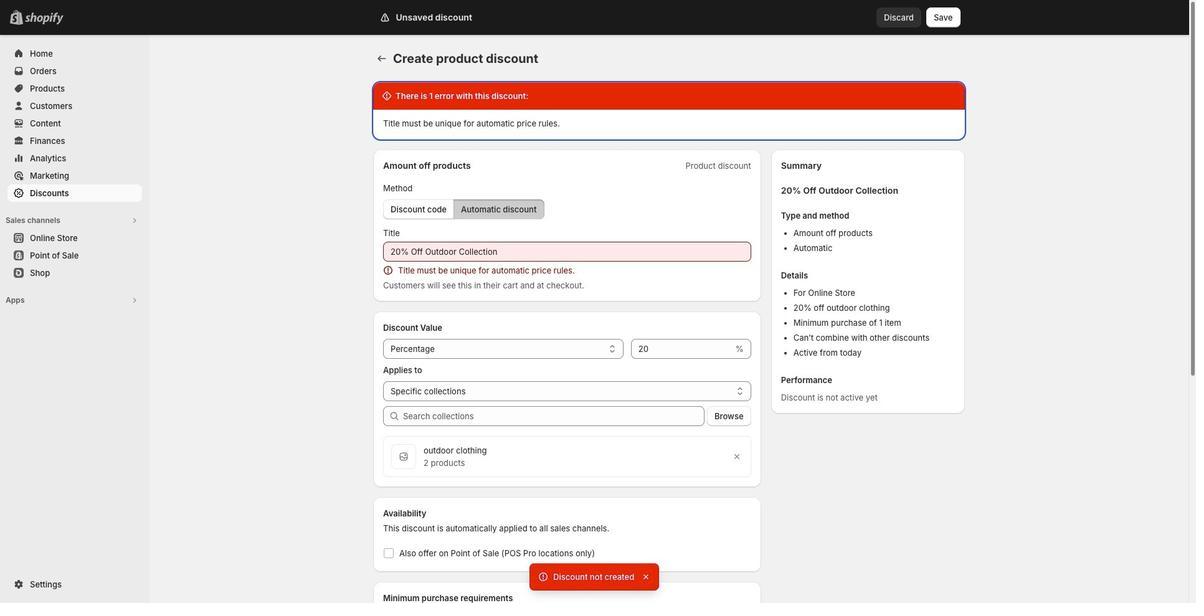Task type: locate. For each thing, give the bounding box(es) containing it.
None text field
[[383, 242, 751, 262]]

None text field
[[631, 339, 733, 359]]

Search collections text field
[[403, 406, 705, 426]]



Task type: describe. For each thing, give the bounding box(es) containing it.
shopify image
[[25, 12, 64, 25]]



Task type: vqa. For each thing, say whether or not it's contained in the screenshot.
text field
yes



